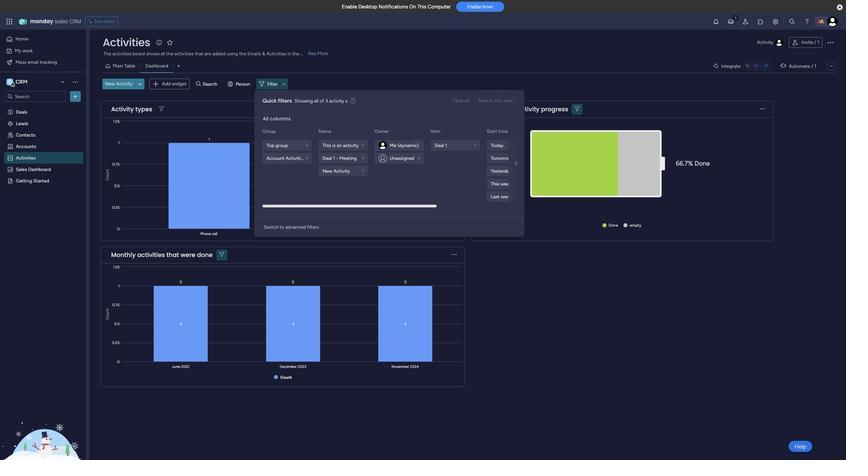 Task type: vqa. For each thing, say whether or not it's contained in the screenshot.
the Activity popup button
yes



Task type: describe. For each thing, give the bounding box(es) containing it.
shows
[[146, 51, 160, 57]]

save to this view
[[478, 98, 514, 104]]

name
[[319, 129, 331, 134]]

show board description image
[[155, 39, 163, 46]]

-
[[336, 156, 338, 161]]

options image
[[72, 93, 79, 100]]

angle down image
[[139, 82, 142, 87]]

are
[[205, 51, 211, 57]]

add to favorites image
[[167, 39, 173, 46]]

activity inside name "group"
[[334, 168, 350, 174]]

lottie animation image
[[0, 393, 86, 461]]

person
[[236, 81, 250, 87]]

quick
[[262, 98, 277, 104]]

home button
[[4, 34, 73, 45]]

(dynamic)
[[398, 143, 419, 148]]

top
[[267, 143, 274, 148]]

workspace options image
[[72, 79, 79, 85]]

see plans button
[[85, 17, 118, 27]]

see plans
[[94, 19, 115, 24]]

done
[[197, 251, 213, 259]]

integrate
[[721, 63, 741, 69]]

monthly
[[111, 251, 136, 259]]

item group
[[431, 140, 481, 151]]

to for switch
[[280, 225, 284, 230]]

week for this week
[[501, 181, 512, 187]]

/ for automate
[[812, 63, 813, 69]]

activity button
[[754, 37, 786, 48]]

add widget
[[162, 81, 187, 87]]

activities right the &
[[266, 51, 286, 57]]

enable now!
[[467, 4, 493, 10]]

this for this month activity progress
[[481, 105, 494, 114]]

monday
[[30, 18, 53, 25]]

home
[[16, 36, 28, 42]]

public board image
[[7, 178, 14, 184]]

christina overa image
[[827, 16, 838, 27]]

1 horizontal spatial v2 funnel image
[[220, 253, 224, 258]]

person button
[[225, 79, 254, 90]]

1 horizontal spatial done
[[695, 160, 710, 168]]

added
[[212, 51, 226, 57]]

invite
[[802, 40, 813, 45]]

3 inside account activities 3
[[306, 156, 308, 161]]

yesterday
[[491, 168, 512, 174]]

this week
[[491, 181, 512, 187]]

workspace selection element
[[6, 78, 29, 87]]

help button
[[789, 442, 812, 453]]

deals
[[16, 109, 27, 115]]

switch to advanced filters button
[[261, 222, 322, 233]]

group
[[262, 129, 276, 134]]

monday sales crm
[[30, 18, 81, 25]]

more
[[317, 51, 328, 56]]

plans
[[104, 19, 115, 24]]

deal for deal 1
[[435, 143, 444, 148]]

add
[[162, 81, 171, 87]]

main table button
[[102, 61, 140, 72]]

all columns dialog
[[254, 90, 633, 267]]

board
[[133, 51, 145, 57]]

3 inside quick filters showing all of 3 activity s
[[325, 98, 328, 104]]

owner
[[375, 129, 389, 134]]

0 horizontal spatial filters
[[278, 98, 292, 104]]

Activities field
[[101, 35, 152, 50]]

started
[[33, 178, 49, 184]]

v2 funnel image
[[575, 107, 580, 112]]

new inside name "group"
[[323, 168, 333, 174]]

accounts
[[16, 144, 36, 149]]

filter
[[267, 81, 278, 87]]

leads
[[16, 121, 28, 126]]

activity inside popup button
[[757, 40, 774, 45]]

dapulse close image
[[837, 4, 843, 11]]

activities for board
[[112, 51, 131, 57]]

v2 search image
[[196, 80, 201, 88]]

apps image
[[757, 18, 764, 25]]

today
[[491, 143, 504, 148]]

more dots image
[[760, 107, 765, 112]]

activities inside group "group"
[[286, 156, 306, 161]]

dapulse integrations image
[[714, 64, 719, 69]]

0 vertical spatial crm
[[69, 18, 81, 25]]

using
[[227, 51, 238, 57]]

new activity button
[[102, 79, 135, 90]]

Search field
[[201, 79, 221, 89]]

an
[[337, 143, 342, 148]]

help
[[795, 444, 807, 450]]

switch to advanced filters
[[264, 225, 319, 230]]

this right the on
[[417, 4, 427, 10]]

activity inside name "group"
[[343, 143, 359, 148]]

table
[[124, 63, 135, 69]]

time
[[498, 129, 508, 134]]

last week
[[491, 194, 512, 200]]

2 horizontal spatial activities
[[175, 51, 194, 57]]

view
[[504, 98, 514, 104]]

new activity inside name "group"
[[323, 168, 350, 174]]

owner group
[[375, 140, 425, 164]]

crm inside workspace selection "element"
[[16, 79, 28, 85]]

christina overa image
[[379, 141, 387, 150]]

see for see plans
[[94, 19, 102, 24]]

on
[[409, 4, 416, 10]]

me
[[390, 143, 396, 148]]

unassigned
[[390, 156, 415, 161]]

in
[[287, 51, 291, 57]]

new inside button
[[105, 81, 115, 87]]

mass email tracking button
[[4, 57, 73, 68]]

switch
[[264, 225, 279, 230]]

3 the from the left
[[292, 51, 299, 57]]

contacts
[[16, 132, 35, 138]]

enable for enable desktop notifications on this computer
[[342, 4, 357, 10]]

emails
[[247, 51, 261, 57]]

help image
[[804, 18, 810, 25]]

more dots image
[[452, 253, 457, 258]]

my
[[15, 48, 21, 54]]

meeting
[[339, 156, 357, 161]]

this
[[495, 98, 503, 104]]

email
[[28, 59, 39, 65]]

types
[[135, 105, 152, 114]]

0 vertical spatial that
[[195, 51, 203, 57]]

/ for invite
[[815, 40, 816, 45]]

all
[[263, 116, 269, 122]]

widget
[[172, 81, 187, 87]]

3 inside owner group
[[418, 156, 420, 161]]

tomorrow
[[491, 156, 512, 161]]

to for save
[[489, 98, 494, 104]]

invite / 1 button
[[789, 37, 823, 48]]

add view image
[[177, 64, 180, 69]]

start time
[[487, 129, 508, 134]]

enable for enable now!
[[467, 4, 481, 10]]

now!
[[483, 4, 493, 10]]

66.7% done
[[676, 160, 710, 168]]

all inside button
[[465, 98, 469, 104]]

desktop
[[358, 4, 377, 10]]

deal 1
[[435, 143, 447, 148]]

main
[[113, 63, 123, 69]]

getting started
[[16, 178, 49, 184]]

sales
[[55, 18, 68, 25]]

search everything image
[[789, 18, 796, 25]]

last
[[491, 194, 500, 200]]



Task type: locate. For each thing, give the bounding box(es) containing it.
emails settings image
[[772, 18, 779, 25]]

1 horizontal spatial that
[[195, 51, 203, 57]]

1 horizontal spatial new
[[323, 168, 333, 174]]

3 right 'unassigned'
[[418, 156, 420, 161]]

computer
[[428, 4, 451, 10]]

/ right "invite"
[[815, 40, 816, 45]]

lottie animation element
[[0, 393, 86, 461]]

1 vertical spatial that
[[166, 251, 179, 259]]

that left were
[[166, 251, 179, 259]]

see left plans
[[94, 19, 102, 24]]

invite members image
[[743, 18, 749, 25]]

0 vertical spatial done
[[695, 160, 710, 168]]

week
[[501, 181, 512, 187], [501, 194, 512, 200]]

showing
[[295, 98, 313, 104]]

activities
[[103, 35, 150, 50], [266, 51, 286, 57], [16, 155, 36, 161], [286, 156, 306, 161]]

quick filters showing all of 3 activity s
[[262, 98, 348, 104]]

enable
[[342, 4, 357, 10], [467, 4, 481, 10]]

the right in
[[292, 51, 299, 57]]

1 inside button
[[818, 40, 820, 45]]

autopilot image
[[781, 62, 786, 70]]

new activity inside button
[[105, 81, 133, 87]]

1 image
[[733, 14, 739, 21]]

all right 'shows'
[[161, 51, 165, 57]]

0 vertical spatial week
[[501, 181, 512, 187]]

new down the main on the left
[[105, 81, 115, 87]]

activity inside button
[[116, 81, 133, 87]]

my work
[[15, 48, 33, 54]]

activities up the board
[[103, 35, 150, 50]]

this inside name "group"
[[323, 143, 331, 148]]

activities
[[112, 51, 131, 57], [175, 51, 194, 57], [137, 251, 165, 259]]

filter button
[[256, 79, 288, 90]]

all left of
[[314, 98, 318, 104]]

dashboard
[[145, 63, 168, 69], [28, 167, 51, 172]]

0 horizontal spatial /
[[812, 63, 813, 69]]

0 vertical spatial to
[[489, 98, 494, 104]]

top group
[[267, 143, 288, 148]]

1 horizontal spatial see
[[308, 51, 316, 56]]

activity
[[329, 98, 344, 104], [517, 105, 540, 114], [343, 143, 359, 148]]

2 vertical spatial activity
[[343, 143, 359, 148]]

activity right "month"
[[517, 105, 540, 114]]

this inside start time group
[[491, 181, 499, 187]]

1 vertical spatial activity
[[517, 105, 540, 114]]

empty
[[630, 223, 642, 228]]

dashboard button
[[140, 61, 173, 72]]

0 vertical spatial activity
[[329, 98, 344, 104]]

the right using
[[239, 51, 246, 57]]

0 horizontal spatial to
[[280, 225, 284, 230]]

crm
[[69, 18, 81, 25], [16, 79, 28, 85]]

account activities 3
[[267, 156, 308, 161]]

0 horizontal spatial dashboard
[[28, 167, 51, 172]]

0 horizontal spatial new
[[105, 81, 115, 87]]

list box containing deals
[[0, 105, 86, 278]]

0 horizontal spatial new activity
[[105, 81, 133, 87]]

0 horizontal spatial v2 funnel image
[[159, 107, 164, 112]]

activities down group
[[286, 156, 306, 161]]

week right last
[[501, 194, 512, 200]]

notifications image
[[713, 18, 720, 25]]

invite / 1
[[802, 40, 820, 45]]

all right clear
[[465, 98, 469, 104]]

1 vertical spatial done
[[609, 223, 618, 228]]

0 horizontal spatial enable
[[342, 4, 357, 10]]

0 vertical spatial dashboard
[[145, 63, 168, 69]]

new down deal 1 - meeting
[[323, 168, 333, 174]]

clear
[[453, 98, 464, 104]]

clear all
[[453, 98, 469, 104]]

c
[[8, 79, 12, 85]]

see left more
[[308, 51, 316, 56]]

my work button
[[4, 45, 73, 56]]

1 horizontal spatial enable
[[467, 4, 481, 10]]

select product image
[[6, 18, 13, 25]]

done
[[695, 160, 710, 168], [609, 223, 618, 228]]

of
[[320, 98, 324, 104]]

0 vertical spatial new
[[105, 81, 115, 87]]

deal down item
[[435, 143, 444, 148]]

0 vertical spatial see
[[94, 19, 102, 24]]

that
[[195, 51, 203, 57], [166, 251, 179, 259]]

crm right sales
[[69, 18, 81, 25]]

activity types
[[111, 105, 152, 114]]

1 horizontal spatial activities
[[137, 251, 165, 259]]

workspace image
[[6, 78, 13, 86]]

to inside button
[[280, 225, 284, 230]]

0 vertical spatial filters
[[278, 98, 292, 104]]

item
[[431, 129, 440, 134]]

0 horizontal spatial that
[[166, 251, 179, 259]]

name group
[[319, 140, 369, 177]]

0 vertical spatial /
[[815, 40, 816, 45]]

this up last
[[491, 181, 499, 187]]

0 horizontal spatial deal
[[323, 156, 332, 161]]

this for this is an activity
[[323, 143, 331, 148]]

activities up add view image
[[175, 51, 194, 57]]

s
[[345, 98, 348, 104]]

to
[[489, 98, 494, 104], [280, 225, 284, 230]]

list box
[[0, 105, 86, 278]]

0 vertical spatial new activity
[[105, 81, 133, 87]]

2 horizontal spatial the
[[292, 51, 299, 57]]

1 horizontal spatial dashboard
[[145, 63, 168, 69]]

group group
[[262, 140, 313, 164]]

1 vertical spatial /
[[812, 63, 813, 69]]

enable left desktop at the top left of the page
[[342, 4, 357, 10]]

dashboard inside dashboard button
[[145, 63, 168, 69]]

this for this week
[[491, 181, 499, 187]]

month
[[495, 105, 516, 114]]

this left is
[[323, 143, 331, 148]]

1 horizontal spatial /
[[815, 40, 816, 45]]

all
[[161, 51, 165, 57], [465, 98, 469, 104], [314, 98, 318, 104]]

1 vertical spatial dashboard
[[28, 167, 51, 172]]

option
[[0, 106, 86, 107]]

collapse board header image
[[829, 64, 834, 69]]

0 horizontal spatial activities
[[112, 51, 131, 57]]

activity inside quick filters showing all of 3 activity s
[[329, 98, 344, 104]]

filters inside switch to advanced filters button
[[307, 225, 319, 230]]

all inside quick filters showing all of 3 activity s
[[314, 98, 318, 104]]

Search in workspace field
[[14, 93, 56, 101]]

done right the 66.7%
[[695, 160, 710, 168]]

deal inside item group
[[435, 143, 444, 148]]

this is an activity
[[323, 143, 359, 148]]

new activity down - at the top of page
[[323, 168, 350, 174]]

1 horizontal spatial new activity
[[323, 168, 350, 174]]

were
[[181, 251, 196, 259]]

activity down deal 1 - meeting
[[334, 168, 350, 174]]

arrow down image
[[280, 80, 288, 88]]

0 horizontal spatial the
[[166, 51, 173, 57]]

activities down 'accounts' at the left top of page
[[16, 155, 36, 161]]

1 vertical spatial deal
[[323, 156, 332, 161]]

filters right "advanced" at the left
[[307, 225, 319, 230]]

1 horizontal spatial the
[[239, 51, 246, 57]]

activity left s
[[329, 98, 344, 104]]

new activity
[[105, 81, 133, 87], [323, 168, 350, 174]]

0 horizontal spatial all
[[161, 51, 165, 57]]

week for last week
[[501, 194, 512, 200]]

3
[[325, 98, 328, 104], [306, 143, 308, 148], [306, 156, 308, 161], [418, 156, 420, 161]]

0 horizontal spatial see
[[94, 19, 102, 24]]

dashboard up started at the left
[[28, 167, 51, 172]]

learn more image
[[350, 98, 356, 104]]

that left are
[[195, 51, 203, 57]]

v2 funnel image
[[159, 107, 164, 112], [220, 253, 224, 258]]

1 vertical spatial to
[[280, 225, 284, 230]]

automate
[[789, 63, 810, 69]]

see
[[94, 19, 102, 24], [308, 51, 316, 56]]

the down 'add to favorites' image
[[166, 51, 173, 57]]

1 vertical spatial see
[[308, 51, 316, 56]]

1 the from the left
[[166, 51, 173, 57]]

start time group
[[487, 140, 536, 267]]

v2 funnel image right done
[[220, 253, 224, 258]]

2 the from the left
[[239, 51, 246, 57]]

activity left types
[[111, 105, 134, 114]]

see inside button
[[94, 19, 102, 24]]

tracking
[[40, 59, 57, 65]]

inbox image
[[728, 18, 734, 25]]

all columns
[[263, 116, 291, 122]]

1 vertical spatial v2 funnel image
[[220, 253, 224, 258]]

0 vertical spatial deal
[[435, 143, 444, 148]]

1 horizontal spatial all
[[314, 98, 318, 104]]

new activity down main table "button" on the left of page
[[105, 81, 133, 87]]

this
[[417, 4, 427, 10], [481, 105, 494, 114], [323, 143, 331, 148], [491, 181, 499, 187]]

1 horizontal spatial deal
[[435, 143, 444, 148]]

see more
[[308, 51, 328, 56]]

the activities board shows all the activities that are added using the emails & activities in the page.
[[103, 51, 312, 57]]

1 vertical spatial new
[[323, 168, 333, 174]]

deal
[[435, 143, 444, 148], [323, 156, 332, 161]]

1 horizontal spatial crm
[[69, 18, 81, 25]]

0 vertical spatial v2 funnel image
[[159, 107, 164, 112]]

to inside "button"
[[489, 98, 494, 104]]

enable desktop notifications on this computer
[[342, 4, 451, 10]]

me (dynamic)
[[390, 143, 419, 148]]

activity down apps icon
[[757, 40, 774, 45]]

1 vertical spatial new activity
[[323, 168, 350, 174]]

add widget button
[[149, 79, 190, 90]]

activities for that
[[137, 251, 165, 259]]

/ right automate
[[812, 63, 813, 69]]

0 horizontal spatial crm
[[16, 79, 28, 85]]

deal for deal 1 - meeting
[[323, 156, 332, 161]]

this down save on the right top of the page
[[481, 105, 494, 114]]

activities up main table "button" on the left of page
[[112, 51, 131, 57]]

activities inside list box
[[16, 155, 36, 161]]

v2 funnel image right types
[[159, 107, 164, 112]]

dashboard down 'shows'
[[145, 63, 168, 69]]

automate / 1
[[789, 63, 817, 69]]

deal left - at the top of page
[[323, 156, 332, 161]]

3 up account activities 3
[[306, 143, 308, 148]]

see more link
[[307, 50, 329, 57]]

activities right monthly on the bottom left
[[137, 251, 165, 259]]

to right switch
[[280, 225, 284, 230]]

monthly activities that were done
[[111, 251, 213, 259]]

page.
[[300, 51, 312, 57]]

1 horizontal spatial to
[[489, 98, 494, 104]]

1 vertical spatial week
[[501, 194, 512, 200]]

start
[[487, 129, 497, 134]]

crm right workspace image
[[16, 79, 28, 85]]

2 horizontal spatial all
[[465, 98, 469, 104]]

see for see more
[[308, 51, 316, 56]]

activity right an
[[343, 143, 359, 148]]

3 left - at the top of page
[[306, 156, 308, 161]]

clear all button
[[450, 96, 472, 106]]

progress
[[541, 105, 568, 114]]

notifications
[[379, 4, 408, 10]]

1 vertical spatial crm
[[16, 79, 28, 85]]

mass email tracking
[[16, 59, 57, 65]]

options image
[[827, 39, 835, 47]]

0 horizontal spatial done
[[609, 223, 618, 228]]

/
[[815, 40, 816, 45], [812, 63, 813, 69]]

1 vertical spatial filters
[[307, 225, 319, 230]]

the
[[103, 51, 111, 57]]

1 horizontal spatial filters
[[307, 225, 319, 230]]

enable left now!
[[467, 4, 481, 10]]

filters right quick
[[278, 98, 292, 104]]

save to this view button
[[475, 96, 517, 106]]

to left this
[[489, 98, 494, 104]]

done left empty
[[609, 223, 618, 228]]

3 right of
[[325, 98, 328, 104]]

&
[[262, 51, 265, 57]]

public dashboard image
[[7, 166, 14, 173]]

enable inside button
[[467, 4, 481, 10]]

deal inside name "group"
[[323, 156, 332, 161]]

sales dashboard
[[16, 167, 51, 172]]

dashboard inside list box
[[28, 167, 51, 172]]

account
[[267, 156, 285, 161]]

week up last week
[[501, 181, 512, 187]]

activity left angle down icon
[[116, 81, 133, 87]]

66.7%
[[676, 160, 693, 168]]

/ inside button
[[815, 40, 816, 45]]



